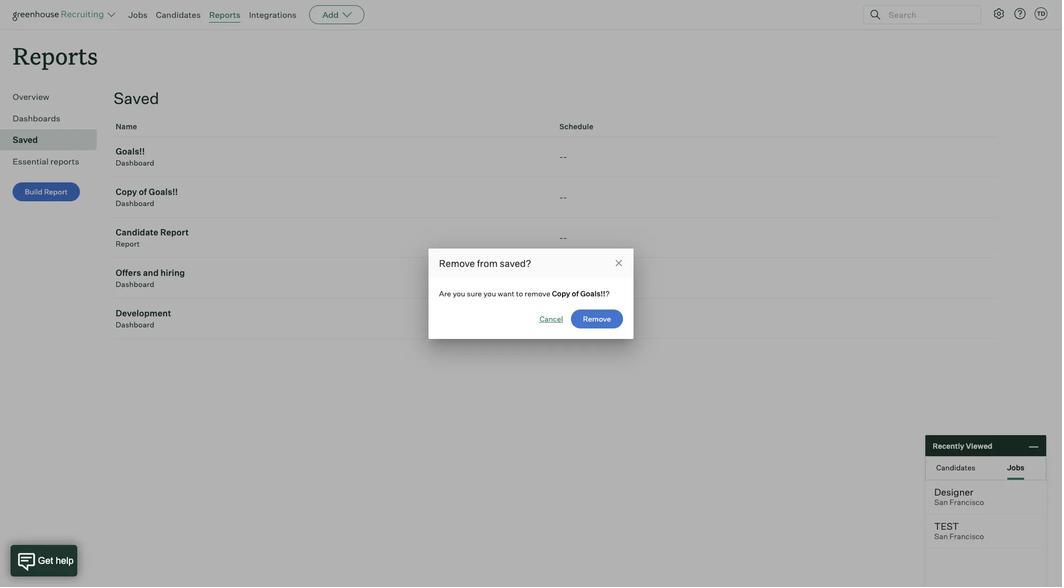 Task type: vqa. For each thing, say whether or not it's contained in the screenshot.
3rd -- from the bottom
yes



Task type: describe. For each thing, give the bounding box(es) containing it.
essential reports
[[13, 156, 79, 167]]

offers
[[116, 268, 141, 278]]

remove from saved?
[[439, 257, 531, 269]]

copy inside copy of goals!! dashboard
[[116, 187, 137, 197]]

san for test
[[934, 532, 948, 542]]

recently viewed
[[933, 441, 993, 450]]

want
[[498, 289, 514, 298]]

remove from saved? dialog
[[429, 248, 634, 339]]

1 vertical spatial reports
[[13, 40, 98, 71]]

viewed
[[966, 441, 993, 450]]

build report button
[[13, 183, 80, 201]]

from
[[477, 257, 498, 269]]

recently
[[933, 441, 964, 450]]

-- for hiring
[[559, 273, 567, 284]]

and
[[143, 268, 159, 278]]

remove
[[525, 289, 550, 298]]

copy of goals!! dashboard
[[116, 187, 178, 208]]

name
[[116, 122, 137, 131]]

0 vertical spatial jobs
[[128, 9, 148, 20]]

essential
[[13, 156, 49, 167]]

are
[[439, 289, 451, 298]]

cancel link
[[540, 314, 563, 324]]

-- for report
[[559, 233, 567, 243]]

report for candidate
[[160, 227, 189, 238]]

candidates link
[[156, 9, 201, 20]]

dashboards
[[13, 113, 60, 124]]

td
[[1037, 10, 1045, 17]]

goals!! inside copy of goals!! dashboard
[[149, 187, 178, 197]]

0 vertical spatial saved
[[114, 88, 159, 108]]

candidate report report
[[116, 227, 189, 248]]

jobs link
[[128, 9, 148, 20]]

are you sure you want to remove copy of goals!! ?
[[439, 289, 610, 298]]

dashboard inside offers and hiring dashboard
[[116, 280, 154, 289]]

integrations link
[[249, 9, 297, 20]]

1 you from the left
[[453, 289, 465, 298]]

development dashboard
[[116, 308, 171, 329]]

integrations
[[249, 9, 297, 20]]

2 you from the left
[[484, 289, 496, 298]]

5 -- from the top
[[559, 313, 567, 324]]

francisco for designer
[[950, 498, 984, 507]]



Task type: locate. For each thing, give the bounding box(es) containing it.
1 horizontal spatial reports
[[209, 9, 241, 20]]

0 vertical spatial copy
[[116, 187, 137, 197]]

reports right candidates
[[209, 9, 241, 20]]

2 -- from the top
[[559, 192, 567, 203]]

san up test
[[934, 498, 948, 507]]

reports
[[50, 156, 79, 167]]

francisco up test san francisco at the bottom of the page
[[950, 498, 984, 507]]

dashboard inside development dashboard
[[116, 320, 154, 329]]

remove
[[439, 257, 475, 269], [583, 314, 611, 323]]

dashboard up copy of goals!! dashboard
[[116, 158, 154, 167]]

0 horizontal spatial reports
[[13, 40, 98, 71]]

4 dashboard from the top
[[116, 320, 154, 329]]

saved
[[114, 88, 159, 108], [13, 135, 38, 145]]

1 horizontal spatial you
[[484, 289, 496, 298]]

copy inside remove from saved? dialog
[[552, 289, 570, 298]]

remove inside button
[[583, 314, 611, 323]]

report inside build report button
[[44, 187, 68, 196]]

0 horizontal spatial you
[[453, 289, 465, 298]]

report down the candidate
[[116, 239, 140, 248]]

saved link
[[13, 134, 93, 146]]

1 horizontal spatial copy
[[552, 289, 570, 298]]

0 horizontal spatial remove
[[439, 257, 475, 269]]

remove button
[[571, 309, 623, 328]]

goals!! inside remove from saved? dialog
[[580, 289, 605, 298]]

goals!! up remove button
[[580, 289, 605, 298]]

saved up name
[[114, 88, 159, 108]]

dashboard down "offers"
[[116, 280, 154, 289]]

1 vertical spatial jobs
[[1007, 463, 1025, 472]]

1 vertical spatial san
[[934, 532, 948, 542]]

francisco down the designer san francisco
[[950, 532, 984, 542]]

you right sure
[[484, 289, 496, 298]]

remove for remove from saved?
[[439, 257, 475, 269]]

saved?
[[500, 257, 531, 269]]

report
[[44, 187, 68, 196], [160, 227, 189, 238], [116, 239, 140, 248]]

td button
[[1035, 7, 1047, 20]]

1 vertical spatial remove
[[583, 314, 611, 323]]

overview link
[[13, 91, 93, 103]]

2 san from the top
[[934, 532, 948, 542]]

2 vertical spatial goals!!
[[580, 289, 605, 298]]

saved up essential
[[13, 135, 38, 145]]

candidate
[[116, 227, 158, 238]]

2 vertical spatial report
[[116, 239, 140, 248]]

1 dashboard from the top
[[116, 158, 154, 167]]

dashboards link
[[13, 112, 93, 125]]

dashboard
[[116, 158, 154, 167], [116, 199, 154, 208], [116, 280, 154, 289], [116, 320, 154, 329]]

of inside remove from saved? dialog
[[572, 289, 579, 298]]

1 horizontal spatial goals!!
[[149, 187, 178, 197]]

1 horizontal spatial remove
[[583, 314, 611, 323]]

-- for goals!!
[[559, 192, 567, 203]]

0 horizontal spatial goals!!
[[116, 146, 145, 157]]

1 horizontal spatial of
[[572, 289, 579, 298]]

0 horizontal spatial report
[[44, 187, 68, 196]]

goals!! inside goals!! dashboard
[[116, 146, 145, 157]]

0 vertical spatial francisco
[[950, 498, 984, 507]]

build report
[[25, 187, 68, 196]]

1 francisco from the top
[[950, 498, 984, 507]]

0 vertical spatial report
[[44, 187, 68, 196]]

1 horizontal spatial saved
[[114, 88, 159, 108]]

goals!! down name
[[116, 146, 145, 157]]

remove for remove
[[583, 314, 611, 323]]

candidates
[[156, 9, 201, 20]]

Search text field
[[886, 7, 971, 22]]

cancel
[[540, 314, 563, 323]]

0 vertical spatial reports
[[209, 9, 241, 20]]

1 san from the top
[[934, 498, 948, 507]]

designer san francisco
[[934, 486, 984, 507]]

?
[[605, 289, 610, 298]]

1 vertical spatial copy
[[552, 289, 570, 298]]

1 vertical spatial report
[[160, 227, 189, 238]]

0 horizontal spatial jobs
[[128, 9, 148, 20]]

goals!!
[[116, 146, 145, 157], [149, 187, 178, 197], [580, 289, 605, 298]]

francisco inside the designer san francisco
[[950, 498, 984, 507]]

test
[[934, 521, 959, 532]]

2 horizontal spatial goals!!
[[580, 289, 605, 298]]

offers and hiring dashboard
[[116, 268, 185, 289]]

configure image
[[993, 7, 1005, 20]]

0 vertical spatial remove
[[439, 257, 475, 269]]

you right are
[[453, 289, 465, 298]]

development
[[116, 308, 171, 319]]

1 -- from the top
[[559, 152, 567, 162]]

dashboard inside copy of goals!! dashboard
[[116, 199, 154, 208]]

--
[[559, 152, 567, 162], [559, 192, 567, 203], [559, 233, 567, 243], [559, 273, 567, 284], [559, 313, 567, 324]]

copy
[[116, 187, 137, 197], [552, 289, 570, 298]]

copy down goals!! dashboard
[[116, 187, 137, 197]]

reports down greenhouse recruiting image
[[13, 40, 98, 71]]

build
[[25, 187, 42, 196]]

remove left from
[[439, 257, 475, 269]]

goals!! down goals!! dashboard
[[149, 187, 178, 197]]

0 vertical spatial goals!!
[[116, 146, 145, 157]]

2 dashboard from the top
[[116, 199, 154, 208]]

to
[[516, 289, 523, 298]]

essential reports link
[[13, 155, 93, 168]]

of left ?
[[572, 289, 579, 298]]

reports
[[209, 9, 241, 20], [13, 40, 98, 71]]

san
[[934, 498, 948, 507], [934, 532, 948, 542]]

report right the candidate
[[160, 227, 189, 238]]

td button
[[1033, 5, 1050, 22]]

2 francisco from the top
[[950, 532, 984, 542]]

dashboard down development
[[116, 320, 154, 329]]

3 dashboard from the top
[[116, 280, 154, 289]]

add button
[[309, 5, 365, 24]]

francisco
[[950, 498, 984, 507], [950, 532, 984, 542]]

0 horizontal spatial saved
[[13, 135, 38, 145]]

0 vertical spatial san
[[934, 498, 948, 507]]

francisco inside test san francisco
[[950, 532, 984, 542]]

of down goals!! dashboard
[[139, 187, 147, 197]]

of
[[139, 187, 147, 197], [572, 289, 579, 298]]

copy right remove
[[552, 289, 570, 298]]

goals!! dashboard
[[116, 146, 154, 167]]

greenhouse recruiting image
[[13, 8, 107, 21]]

add
[[322, 9, 339, 20]]

you
[[453, 289, 465, 298], [484, 289, 496, 298]]

1 vertical spatial saved
[[13, 135, 38, 145]]

francisco for test
[[950, 532, 984, 542]]

1 horizontal spatial jobs
[[1007, 463, 1025, 472]]

1 horizontal spatial report
[[116, 239, 140, 248]]

-
[[559, 152, 563, 162], [563, 152, 567, 162], [559, 192, 563, 203], [563, 192, 567, 203], [559, 233, 563, 243], [563, 233, 567, 243], [559, 273, 563, 284], [563, 273, 567, 284], [559, 313, 563, 324], [563, 313, 567, 324]]

san inside test san francisco
[[934, 532, 948, 542]]

0 horizontal spatial copy
[[116, 187, 137, 197]]

reports link
[[209, 9, 241, 20]]

report for build
[[44, 187, 68, 196]]

1 vertical spatial of
[[572, 289, 579, 298]]

san for designer
[[934, 498, 948, 507]]

report right build at the top of page
[[44, 187, 68, 196]]

overview
[[13, 92, 49, 102]]

3 -- from the top
[[559, 233, 567, 243]]

jobs
[[128, 9, 148, 20], [1007, 463, 1025, 472]]

2 horizontal spatial report
[[160, 227, 189, 238]]

remove down ?
[[583, 314, 611, 323]]

dashboard up the candidate
[[116, 199, 154, 208]]

1 vertical spatial francisco
[[950, 532, 984, 542]]

0 horizontal spatial of
[[139, 187, 147, 197]]

san down the designer san francisco
[[934, 532, 948, 542]]

sure
[[467, 289, 482, 298]]

hiring
[[160, 268, 185, 278]]

schedule
[[559, 122, 593, 131]]

of inside copy of goals!! dashboard
[[139, 187, 147, 197]]

test san francisco
[[934, 521, 984, 542]]

0 vertical spatial of
[[139, 187, 147, 197]]

san inside the designer san francisco
[[934, 498, 948, 507]]

4 -- from the top
[[559, 273, 567, 284]]

1 vertical spatial goals!!
[[149, 187, 178, 197]]

designer
[[934, 486, 974, 498]]



